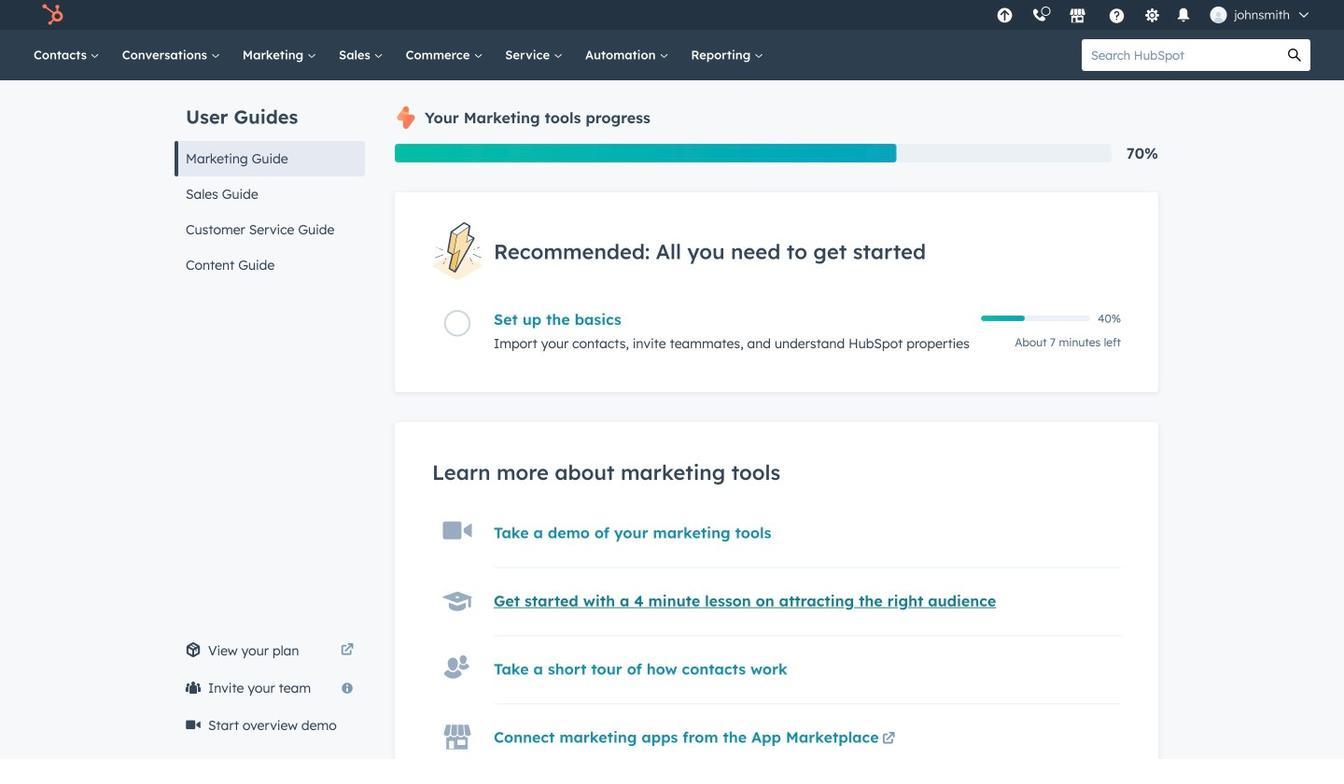 Task type: locate. For each thing, give the bounding box(es) containing it.
menu
[[987, 0, 1322, 30]]

link opens in a new window image
[[341, 644, 354, 657], [883, 729, 896, 751], [883, 733, 896, 746]]

user guides element
[[175, 80, 365, 283]]

[object object] complete progress bar
[[981, 316, 1025, 321]]

link opens in a new window image
[[341, 640, 354, 662]]

progress bar
[[395, 144, 897, 162]]



Task type: describe. For each thing, give the bounding box(es) containing it.
marketplaces image
[[1070, 8, 1086, 25]]

john smith image
[[1211, 7, 1227, 23]]

Search HubSpot search field
[[1082, 39, 1279, 71]]



Task type: vqa. For each thing, say whether or not it's contained in the screenshot.
User Guides element at the top of page
yes



